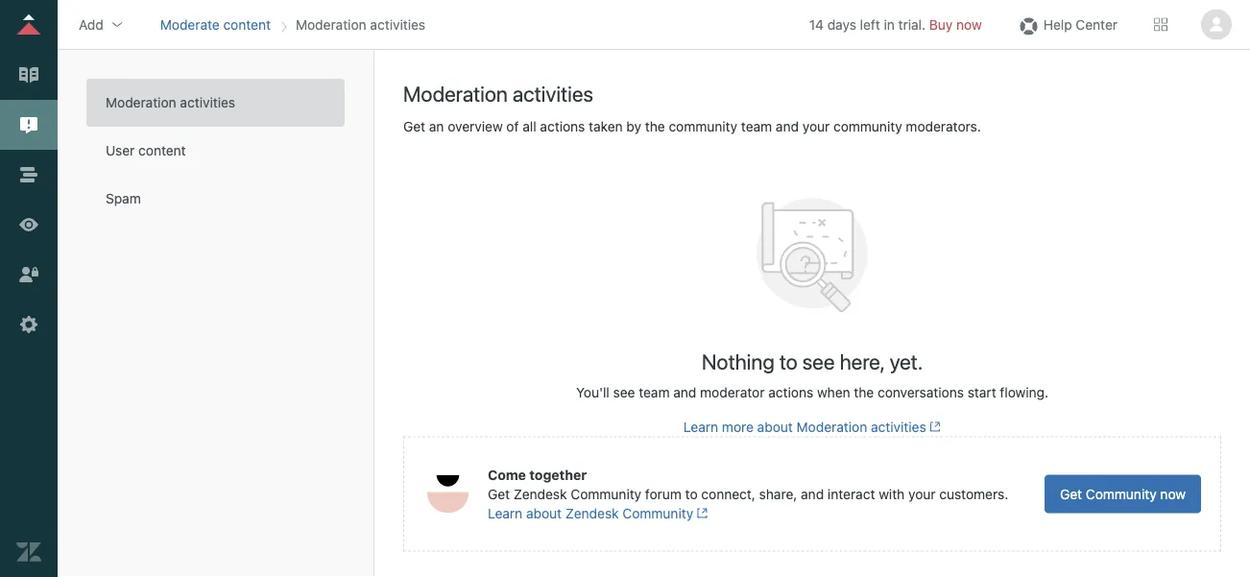 Task type: vqa. For each thing, say whether or not it's contained in the screenshot.
a to the middle
no



Task type: locate. For each thing, give the bounding box(es) containing it.
actions
[[540, 118, 585, 134], [769, 384, 814, 400]]

0 horizontal spatial learn
[[488, 505, 523, 521]]

content for moderate content
[[223, 16, 271, 32]]

0 vertical spatial your
[[803, 118, 830, 134]]

2 community from the left
[[834, 118, 903, 134]]

see
[[803, 349, 835, 374], [613, 384, 635, 400]]

about down together
[[526, 505, 562, 521]]

of
[[507, 118, 519, 134]]

moderation
[[296, 16, 367, 32], [403, 81, 508, 106], [106, 95, 176, 110], [797, 419, 868, 435]]

moderation activities
[[296, 16, 426, 32], [403, 81, 594, 106], [106, 95, 235, 110]]

content inside navigation
[[223, 16, 271, 32]]

2 vertical spatial and
[[801, 486, 824, 502]]

conversations
[[878, 384, 964, 400]]

now
[[957, 16, 982, 32], [1161, 486, 1186, 502]]

manage articles image
[[16, 62, 41, 87]]

get
[[403, 118, 426, 134], [488, 486, 510, 502], [1060, 486, 1083, 502]]

learn down come
[[488, 505, 523, 521]]

content right user
[[138, 143, 186, 158]]

1 vertical spatial about
[[526, 505, 562, 521]]

0 vertical spatial zendesk
[[514, 486, 567, 502]]

0 vertical spatial team
[[741, 118, 772, 134]]

community right by
[[669, 118, 738, 134]]

user permissions image
[[16, 262, 41, 287]]

0 vertical spatial about
[[758, 419, 793, 435]]

see right you'll
[[613, 384, 635, 400]]

content right moderate
[[223, 16, 271, 32]]

1 vertical spatial learn
[[488, 505, 523, 521]]

team
[[741, 118, 772, 134], [639, 384, 670, 400]]

(opens in a new tab) image
[[927, 421, 941, 433]]

2 horizontal spatial and
[[801, 486, 824, 502]]

1 horizontal spatial get
[[488, 486, 510, 502]]

learn about zendesk community link
[[488, 504, 708, 523]]

1 horizontal spatial to
[[780, 349, 798, 374]]

help center button
[[1011, 10, 1124, 39]]

activities
[[370, 16, 426, 32], [513, 81, 594, 106], [180, 95, 235, 110], [871, 419, 927, 435]]

get community now
[[1060, 486, 1186, 502]]

moderate content link
[[160, 16, 271, 32]]

1 vertical spatial actions
[[769, 384, 814, 400]]

your
[[803, 118, 830, 134], [909, 486, 936, 502]]

come together get zendesk community forum to connect, share, and interact with your customers.
[[488, 467, 1009, 502]]

learn left the more
[[684, 419, 719, 435]]

1 horizontal spatial community
[[834, 118, 903, 134]]

0 horizontal spatial your
[[803, 118, 830, 134]]

zendesk inside come together get zendesk community forum to connect, share, and interact with your customers.
[[514, 486, 567, 502]]

your inside come together get zendesk community forum to connect, share, and interact with your customers.
[[909, 486, 936, 502]]

actions down nothing to see here, yet.
[[769, 384, 814, 400]]

0 horizontal spatial community
[[669, 118, 738, 134]]

0 horizontal spatial team
[[639, 384, 670, 400]]

1 vertical spatial the
[[854, 384, 874, 400]]

0 horizontal spatial actions
[[540, 118, 585, 134]]

learn
[[684, 419, 719, 435], [488, 505, 523, 521]]

0 horizontal spatial get
[[403, 118, 426, 134]]

start
[[968, 384, 997, 400]]

2. illustrations/2. postbox bird image
[[757, 197, 868, 313]]

your for customers.
[[909, 486, 936, 502]]

moderation activities for user content
[[106, 95, 235, 110]]

1 vertical spatial to
[[686, 486, 698, 502]]

activities inside navigation
[[370, 16, 426, 32]]

1 vertical spatial content
[[138, 143, 186, 158]]

content for user content
[[138, 143, 186, 158]]

customers.
[[940, 486, 1009, 502]]

trial.
[[899, 16, 926, 32]]

0 horizontal spatial and
[[674, 384, 697, 400]]

0 vertical spatial learn
[[684, 419, 719, 435]]

actions for moderator
[[769, 384, 814, 400]]

the
[[645, 118, 665, 134], [854, 384, 874, 400]]

0 horizontal spatial about
[[526, 505, 562, 521]]

actions right all
[[540, 118, 585, 134]]

1 vertical spatial now
[[1161, 486, 1186, 502]]

14
[[809, 16, 824, 32]]

1 vertical spatial and
[[674, 384, 697, 400]]

navigation
[[156, 10, 429, 39]]

user
[[106, 143, 135, 158]]

community
[[571, 486, 642, 502], [1086, 486, 1157, 502], [623, 505, 694, 521]]

0 vertical spatial see
[[803, 349, 835, 374]]

community left moderators.
[[834, 118, 903, 134]]

0 horizontal spatial now
[[957, 16, 982, 32]]

when
[[817, 384, 851, 400]]

1 horizontal spatial learn
[[684, 419, 719, 435]]

and
[[776, 118, 799, 134], [674, 384, 697, 400], [801, 486, 824, 502]]

2 horizontal spatial get
[[1060, 486, 1083, 502]]

the right by
[[645, 118, 665, 134]]

about right the more
[[758, 419, 793, 435]]

here,
[[840, 349, 885, 374]]

and inside come together get zendesk community forum to connect, share, and interact with your customers.
[[801, 486, 824, 502]]

1 vertical spatial your
[[909, 486, 936, 502]]

1 horizontal spatial the
[[854, 384, 874, 400]]

about
[[758, 419, 793, 435], [526, 505, 562, 521]]

content
[[223, 16, 271, 32], [138, 143, 186, 158]]

1 horizontal spatial about
[[758, 419, 793, 435]]

days
[[828, 16, 857, 32]]

all
[[523, 118, 537, 134]]

help
[[1044, 16, 1073, 32]]

to up (opens in a new tab) image
[[686, 486, 698, 502]]

community
[[669, 118, 738, 134], [834, 118, 903, 134]]

1 vertical spatial team
[[639, 384, 670, 400]]

zendesk
[[514, 486, 567, 502], [566, 505, 619, 521]]

0 horizontal spatial content
[[138, 143, 186, 158]]

you'll
[[576, 384, 610, 400]]

zendesk products image
[[1155, 18, 1168, 31]]

1 horizontal spatial actions
[[769, 384, 814, 400]]

forum
[[645, 486, 682, 502]]

0 horizontal spatial see
[[613, 384, 635, 400]]

actions for all
[[540, 118, 585, 134]]

get for get an overview of all actions taken by the community team and your community moderators.
[[403, 118, 426, 134]]

1 vertical spatial see
[[613, 384, 635, 400]]

0 horizontal spatial the
[[645, 118, 665, 134]]

get inside come together get zendesk community forum to connect, share, and interact with your customers.
[[488, 486, 510, 502]]

1 horizontal spatial your
[[909, 486, 936, 502]]

buy
[[930, 16, 953, 32]]

0 vertical spatial the
[[645, 118, 665, 134]]

0 vertical spatial actions
[[540, 118, 585, 134]]

1 horizontal spatial content
[[223, 16, 271, 32]]

to up you'll see team and moderator actions when the conversations start flowing.
[[780, 349, 798, 374]]

moderate content
[[160, 16, 271, 32]]

to
[[780, 349, 798, 374], [686, 486, 698, 502]]

to inside come together get zendesk community forum to connect, share, and interact with your customers.
[[686, 486, 698, 502]]

see up you'll see team and moderator actions when the conversations start flowing.
[[803, 349, 835, 374]]

0 horizontal spatial to
[[686, 486, 698, 502]]

the right "when"
[[854, 384, 874, 400]]

0 vertical spatial content
[[223, 16, 271, 32]]

overview
[[448, 118, 503, 134]]

you'll see team and moderator actions when the conversations start flowing.
[[576, 384, 1049, 400]]

1 horizontal spatial and
[[776, 118, 799, 134]]



Task type: describe. For each thing, give the bounding box(es) containing it.
user content
[[106, 143, 186, 158]]

moderation inside navigation
[[296, 16, 367, 32]]

0 vertical spatial and
[[776, 118, 799, 134]]

an
[[429, 118, 444, 134]]

1 horizontal spatial see
[[803, 349, 835, 374]]

flowing.
[[1000, 384, 1049, 400]]

0 vertical spatial now
[[957, 16, 982, 32]]

moderator
[[700, 384, 765, 400]]

yet.
[[890, 349, 923, 374]]

customize design image
[[16, 212, 41, 237]]

learn about zendesk community
[[488, 505, 694, 521]]

14 days left in trial. buy now
[[809, 16, 982, 32]]

moderation activities inside navigation
[[296, 16, 426, 32]]

more
[[722, 419, 754, 435]]

in
[[884, 16, 895, 32]]

settings image
[[16, 312, 41, 337]]

left
[[860, 16, 881, 32]]

1 horizontal spatial team
[[741, 118, 772, 134]]

moderators.
[[906, 118, 981, 134]]

add
[[79, 16, 104, 32]]

moderation activities for get an overview of all actions taken by the community team and your community moderators.
[[403, 81, 594, 106]]

zendesk image
[[16, 540, 41, 565]]

nothing
[[702, 349, 775, 374]]

1 horizontal spatial now
[[1161, 486, 1186, 502]]

share,
[[759, 486, 798, 502]]

0 vertical spatial to
[[780, 349, 798, 374]]

by
[[627, 118, 642, 134]]

help center
[[1044, 16, 1118, 32]]

1 community from the left
[[669, 118, 738, 134]]

moderate content image
[[16, 112, 41, 137]]

moderate
[[160, 16, 220, 32]]

spam
[[106, 191, 141, 207]]

get an overview of all actions taken by the community team and your community moderators.
[[403, 118, 981, 134]]

connect,
[[702, 486, 756, 502]]

navigation containing moderate content
[[156, 10, 429, 39]]

learn more about moderation activities link
[[684, 419, 941, 435]]

get community now link
[[1045, 475, 1202, 513]]

interact
[[828, 486, 875, 502]]

your for community
[[803, 118, 830, 134]]

community inside come together get zendesk community forum to connect, share, and interact with your customers.
[[571, 486, 642, 502]]

add button
[[73, 10, 130, 39]]

center
[[1076, 16, 1118, 32]]

together
[[530, 467, 587, 483]]

learn for learn about zendesk community
[[488, 505, 523, 521]]

learn more about moderation activities
[[684, 419, 927, 435]]

1 vertical spatial zendesk
[[566, 505, 619, 521]]

learn for learn more about moderation activities
[[684, 419, 719, 435]]

(opens in a new tab) image
[[694, 508, 708, 519]]

nothing to see here, yet.
[[702, 349, 923, 374]]

get for get community now
[[1060, 486, 1083, 502]]

come
[[488, 467, 526, 483]]

with
[[879, 486, 905, 502]]

arrange content image
[[16, 162, 41, 187]]

taken
[[589, 118, 623, 134]]



